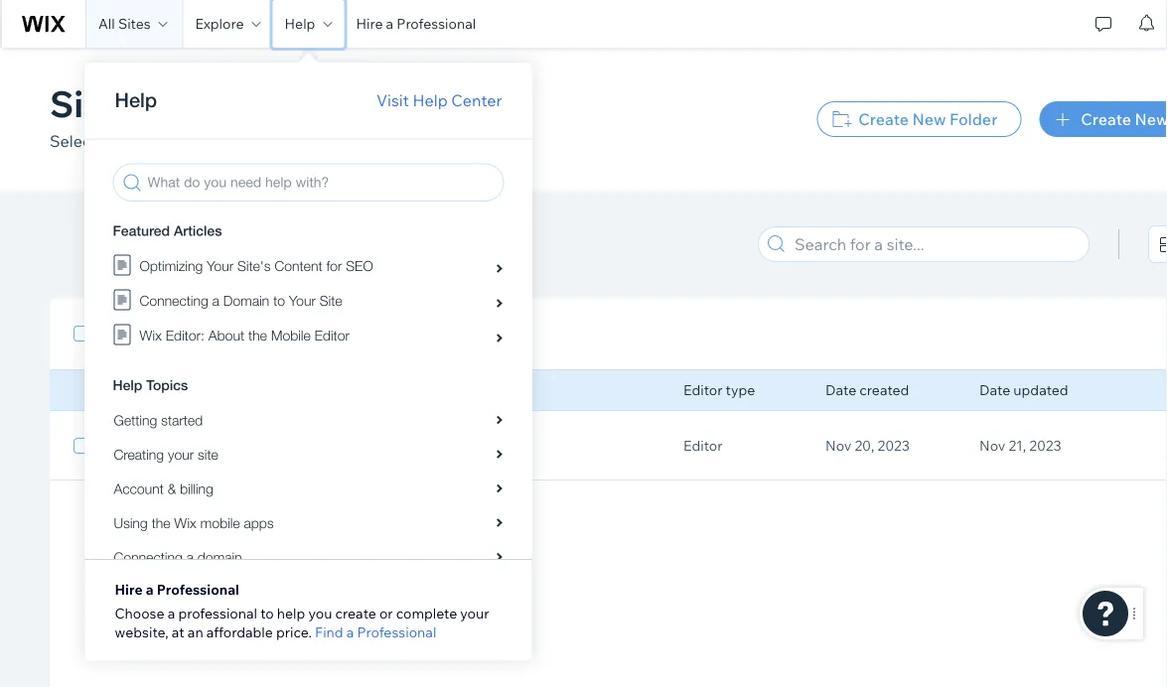 Task type: vqa. For each thing, say whether or not it's contained in the screenshot.
bottom How
no



Task type: describe. For each thing, give the bounding box(es) containing it.
editor type
[[684, 382, 756, 399]]

1 vertical spatial hire a professional
[[115, 581, 239, 598]]

not
[[203, 451, 223, 466]]

a inside choose a professional to help you create or complete your website, at an affordable price.
[[168, 605, 175, 623]]

at
[[172, 624, 185, 641]]

hire a professional link
[[344, 0, 488, 48]]

create new button
[[1040, 101, 1168, 137]]

create
[[335, 605, 376, 623]]

edit,
[[162, 131, 195, 151]]

all sites
[[98, 15, 151, 32]]

visit help center
[[377, 90, 502, 110]]

and
[[236, 131, 264, 151]]

to inside choose a professional to help you create or complete your website, at an affordable price.
[[261, 605, 274, 623]]

1 horizontal spatial hire
[[356, 15, 383, 32]]

nov for nov 21, 2023
[[980, 437, 1006, 455]]

0 horizontal spatial hire
[[115, 581, 143, 598]]

visit help center link
[[377, 88, 502, 112]]

new for create new
[[1135, 109, 1168, 129]]

a up choose
[[146, 581, 154, 598]]

Select All checkbox
[[74, 322, 163, 346]]

date for date created
[[826, 382, 857, 399]]

open
[[267, 131, 305, 151]]

its
[[309, 131, 327, 151]]

create new
[[1082, 109, 1168, 129]]

0 vertical spatial sites
[[118, 15, 151, 32]]

affordable
[[207, 624, 273, 641]]

1 horizontal spatial help
[[413, 90, 448, 110]]

select inside checkbox
[[101, 326, 143, 343]]

Search for a site... field
[[789, 228, 1083, 261]]

you
[[309, 605, 332, 623]]

2023 for nov 21, 2023
[[1030, 437, 1062, 455]]

choose
[[115, 605, 165, 623]]

oranges
[[203, 428, 267, 448]]

updated
[[1014, 382, 1069, 399]]

oranges image
[[109, 431, 157, 457]]

select all
[[101, 326, 163, 343]]

view
[[198, 131, 232, 151]]

professional for the find a professional link at the bottom of the page
[[357, 624, 437, 641]]

price.
[[276, 624, 312, 641]]

create new folder button
[[817, 101, 1022, 137]]

date updated
[[980, 382, 1069, 399]]

published
[[226, 451, 281, 466]]

created
[[860, 382, 910, 399]]

sites inside the sites select a site to edit, view and open its dashboard.
[[50, 80, 136, 126]]

a up visit at top left
[[386, 15, 394, 32]]

professional
[[178, 605, 257, 623]]

find
[[315, 624, 343, 641]]

a inside the sites select a site to edit, view and open its dashboard.
[[101, 131, 109, 151]]

create for create new
[[1082, 109, 1132, 129]]

center
[[452, 90, 502, 110]]

to inside the sites select a site to edit, view and open its dashboard.
[[143, 131, 158, 151]]

nov for nov 20, 2023
[[826, 437, 852, 455]]



Task type: locate. For each thing, give the bounding box(es) containing it.
hire a professional up 'visit help center' link
[[356, 15, 476, 32]]

1 horizontal spatial select
[[101, 326, 143, 343]]

2 new from the left
[[1135, 109, 1168, 129]]

1 editor from the top
[[684, 382, 723, 399]]

1 new from the left
[[913, 109, 946, 129]]

sites
[[118, 15, 151, 32], [50, 80, 136, 126]]

0 vertical spatial help
[[285, 15, 315, 32]]

0 vertical spatial all
[[98, 15, 115, 32]]

0 vertical spatial to
[[143, 131, 158, 151]]

visit
[[377, 90, 409, 110]]

nov 20, 2023
[[826, 437, 910, 455]]

new for create new folder
[[913, 109, 946, 129]]

complete
[[396, 605, 457, 623]]

all
[[98, 15, 115, 32], [146, 326, 163, 343]]

professional up professional
[[157, 581, 239, 598]]

nov left 20,
[[826, 437, 852, 455]]

None checkbox
[[74, 434, 89, 458]]

1 vertical spatial all
[[146, 326, 163, 343]]

hire up choose
[[115, 581, 143, 598]]

professional
[[397, 15, 476, 32], [157, 581, 239, 598], [357, 624, 437, 641]]

all inside checkbox
[[146, 326, 163, 343]]

hire a professional
[[356, 15, 476, 32], [115, 581, 239, 598]]

create
[[859, 109, 909, 129], [1082, 109, 1132, 129]]

20,
[[855, 437, 875, 455]]

0 horizontal spatial date
[[826, 382, 857, 399]]

select inside the sites select a site to edit, view and open its dashboard.
[[50, 131, 97, 151]]

oranges not published
[[203, 428, 281, 466]]

editor for editor type
[[684, 382, 723, 399]]

new
[[913, 109, 946, 129], [1135, 109, 1168, 129]]

21,
[[1009, 437, 1027, 455]]

1 nov from the left
[[826, 437, 852, 455]]

2 2023 from the left
[[1030, 437, 1062, 455]]

date created
[[826, 382, 910, 399]]

2023 for nov 20, 2023
[[878, 437, 910, 455]]

2 nov from the left
[[980, 437, 1006, 455]]

editor for editor
[[684, 437, 723, 455]]

1 horizontal spatial new
[[1135, 109, 1168, 129]]

a down the create
[[347, 624, 354, 641]]

1 vertical spatial editor
[[684, 437, 723, 455]]

sites left explore
[[118, 15, 151, 32]]

1 vertical spatial to
[[261, 605, 274, 623]]

folder
[[950, 109, 998, 129]]

2 create from the left
[[1082, 109, 1132, 129]]

1 vertical spatial hire
[[115, 581, 143, 598]]

to left help
[[261, 605, 274, 623]]

a left site
[[101, 131, 109, 151]]

professional for hire a professional link
[[397, 15, 476, 32]]

create new folder
[[859, 109, 998, 129]]

sites select a site to edit, view and open its dashboard.
[[50, 80, 414, 151]]

2023
[[878, 437, 910, 455], [1030, 437, 1062, 455]]

a
[[386, 15, 394, 32], [101, 131, 109, 151], [146, 581, 154, 598], [168, 605, 175, 623], [347, 624, 354, 641]]

0 vertical spatial hire a professional
[[356, 15, 476, 32]]

nov left '21,'
[[980, 437, 1006, 455]]

help
[[277, 605, 305, 623]]

nov 21, 2023
[[980, 437, 1062, 455]]

website,
[[115, 624, 169, 641]]

help right visit at top left
[[413, 90, 448, 110]]

1 create from the left
[[859, 109, 909, 129]]

0 horizontal spatial all
[[98, 15, 115, 32]]

2 date from the left
[[980, 382, 1011, 399]]

1 date from the left
[[826, 382, 857, 399]]

0 horizontal spatial hire a professional
[[115, 581, 239, 598]]

0 vertical spatial hire
[[356, 15, 383, 32]]

date for date updated
[[980, 382, 1011, 399]]

date
[[826, 382, 857, 399], [980, 382, 1011, 399]]

an
[[188, 624, 203, 641]]

1 vertical spatial professional
[[157, 581, 239, 598]]

1 horizontal spatial create
[[1082, 109, 1132, 129]]

new inside "button"
[[1135, 109, 1168, 129]]

0 horizontal spatial select
[[50, 131, 97, 151]]

professional down 'or'
[[357, 624, 437, 641]]

help inside button
[[285, 15, 315, 32]]

help button
[[273, 0, 344, 48]]

1 vertical spatial sites
[[50, 80, 136, 126]]

1 horizontal spatial hire a professional
[[356, 15, 476, 32]]

nov
[[826, 437, 852, 455], [980, 437, 1006, 455]]

1 2023 from the left
[[878, 437, 910, 455]]

editor down editor type
[[684, 437, 723, 455]]

0 vertical spatial professional
[[397, 15, 476, 32]]

professional up 'visit help center' link
[[397, 15, 476, 32]]

new inside button
[[913, 109, 946, 129]]

site
[[113, 131, 139, 151]]

1 vertical spatial select
[[101, 326, 143, 343]]

0 horizontal spatial create
[[859, 109, 909, 129]]

1 horizontal spatial 2023
[[1030, 437, 1062, 455]]

find a professional link
[[315, 624, 437, 641]]

help right explore
[[285, 15, 315, 32]]

your
[[460, 605, 489, 623]]

0 horizontal spatial nov
[[826, 437, 852, 455]]

select
[[50, 131, 97, 151], [101, 326, 143, 343]]

editor
[[684, 382, 723, 399], [684, 437, 723, 455]]

find a professional
[[315, 624, 437, 641]]

0 horizontal spatial new
[[913, 109, 946, 129]]

1 vertical spatial help
[[413, 90, 448, 110]]

0 vertical spatial editor
[[684, 382, 723, 399]]

sites up site
[[50, 80, 136, 126]]

date left the updated
[[980, 382, 1011, 399]]

1 horizontal spatial nov
[[980, 437, 1006, 455]]

editor left type
[[684, 382, 723, 399]]

explore
[[195, 15, 244, 32]]

type
[[726, 382, 756, 399]]

a up the at
[[168, 605, 175, 623]]

date left created
[[826, 382, 857, 399]]

2023 right '21,'
[[1030, 437, 1062, 455]]

hire
[[356, 15, 383, 32], [115, 581, 143, 598]]

1 horizontal spatial all
[[146, 326, 163, 343]]

hire a professional up the at
[[115, 581, 239, 598]]

2 vertical spatial professional
[[357, 624, 437, 641]]

2 editor from the top
[[684, 437, 723, 455]]

0 horizontal spatial help
[[285, 15, 315, 32]]

create inside 'create new' "button"
[[1082, 109, 1132, 129]]

to
[[143, 131, 158, 151], [261, 605, 274, 623]]

create inside create new folder button
[[859, 109, 909, 129]]

1 horizontal spatial date
[[980, 382, 1011, 399]]

0 horizontal spatial to
[[143, 131, 158, 151]]

help
[[285, 15, 315, 32], [413, 90, 448, 110]]

0 vertical spatial select
[[50, 131, 97, 151]]

2023 right 20,
[[878, 437, 910, 455]]

to right site
[[143, 131, 158, 151]]

create for create new folder
[[859, 109, 909, 129]]

or
[[380, 605, 393, 623]]

hire right help button
[[356, 15, 383, 32]]

0 horizontal spatial 2023
[[878, 437, 910, 455]]

choose a professional to help you create or complete your website, at an affordable price.
[[115, 605, 489, 641]]

dashboard.
[[330, 131, 414, 151]]

1 horizontal spatial to
[[261, 605, 274, 623]]



